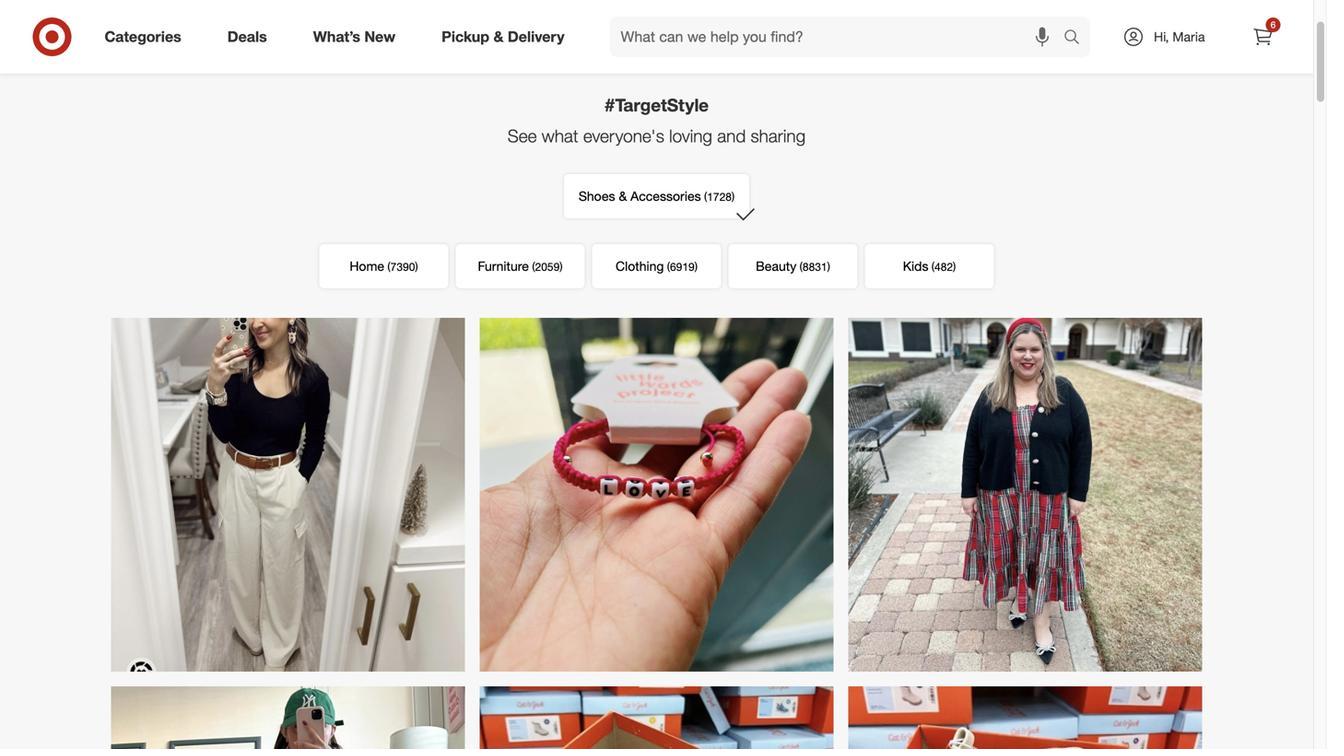 Task type: vqa. For each thing, say whether or not it's contained in the screenshot.
2nd / from left
yes



Task type: locate. For each thing, give the bounding box(es) containing it.
( inside furniture ( 2059 )
[[532, 260, 535, 274]]

( inside kids ( 482 )
[[932, 260, 935, 274]]

( right home
[[388, 260, 391, 274]]

) right home
[[415, 260, 418, 274]]

what's new
[[313, 28, 396, 46]]

1 vertical spatial &
[[619, 188, 627, 204]]

&
[[494, 28, 504, 46], [619, 188, 627, 204]]

#targetstyle
[[694, 41, 776, 59], [605, 94, 709, 116]]

shoes & accessories ( 1728 )
[[579, 188, 735, 204]]

) inside furniture ( 2059 )
[[560, 260, 563, 274]]

1 horizontal spatial &
[[619, 188, 627, 204]]

0 horizontal spatial user image by @targetdealfinder image
[[480, 687, 834, 749]]

( right beauty
[[800, 260, 803, 274]]

( inside clothing ( 6919 )
[[667, 260, 670, 274]]

( inside home ( 7390 )
[[388, 260, 391, 274]]

) inside clothing ( 6919 )
[[695, 260, 698, 274]]

) right furniture
[[560, 260, 563, 274]]

search
[[1056, 30, 1100, 48]]

2059
[[535, 260, 560, 274]]

user image by @targetdealfinder image
[[480, 687, 834, 749], [849, 687, 1203, 749]]

1 / from the left
[[630, 41, 634, 59]]

8831
[[803, 260, 827, 274]]

and
[[717, 125, 746, 147]]

( for clothing
[[667, 260, 670, 274]]

pickup
[[442, 28, 490, 46]]

target
[[538, 41, 578, 59]]

home ( 7390 )
[[350, 258, 418, 274]]

#targetstyle right trends link
[[694, 41, 776, 59]]

) right kids
[[953, 260, 956, 274]]

& right 'pickup'
[[494, 28, 504, 46]]

user image by @curvygirlontherun image
[[849, 318, 1203, 672]]

/ right finds 'link'
[[630, 41, 634, 59]]

finds / trends / #targetstyle
[[590, 41, 776, 59]]

pickup & delivery
[[442, 28, 565, 46]]

( right accessories
[[704, 190, 707, 204]]

)
[[732, 190, 735, 204], [415, 260, 418, 274], [560, 260, 563, 274], [695, 260, 698, 274], [827, 260, 830, 274], [953, 260, 956, 274]]

( for beauty
[[800, 260, 803, 274]]

everyone's
[[583, 125, 664, 147]]

) for home
[[415, 260, 418, 274]]

482
[[935, 260, 953, 274]]

) down and
[[732, 190, 735, 204]]

deals
[[227, 28, 267, 46]]

clothing ( 6919 )
[[616, 258, 698, 274]]

1 horizontal spatial user image by @targetdealfinder image
[[849, 687, 1203, 749]]

1 horizontal spatial /
[[686, 41, 690, 59]]

trends
[[638, 41, 682, 59]]

) right beauty
[[827, 260, 830, 274]]

( right kids
[[932, 260, 935, 274]]

hi,
[[1154, 29, 1169, 45]]

beauty ( 8831 )
[[756, 258, 830, 274]]

#targetstyle link
[[694, 41, 776, 59]]

0 vertical spatial &
[[494, 28, 504, 46]]

0 horizontal spatial &
[[494, 28, 504, 46]]

( right furniture
[[532, 260, 535, 274]]

& right shoes
[[619, 188, 627, 204]]

categories
[[105, 28, 181, 46]]

) inside beauty ( 8831 )
[[827, 260, 830, 274]]

( for home
[[388, 260, 391, 274]]

maria
[[1173, 29, 1205, 45]]

user image by @seekingjoyalways image
[[111, 318, 465, 672]]

) inside shoes & accessories ( 1728 )
[[732, 190, 735, 204]]

shoes
[[579, 188, 615, 204]]

) right clothing
[[695, 260, 698, 274]]

see what everyone's loving and sharing
[[508, 125, 806, 147]]

& for delivery
[[494, 28, 504, 46]]

/ right trends link
[[686, 41, 690, 59]]

0 horizontal spatial /
[[630, 41, 634, 59]]

( inside beauty ( 8831 )
[[800, 260, 803, 274]]

) inside kids ( 482 )
[[953, 260, 956, 274]]

(
[[704, 190, 707, 204], [388, 260, 391, 274], [532, 260, 535, 274], [667, 260, 670, 274], [800, 260, 803, 274], [932, 260, 935, 274]]

) inside home ( 7390 )
[[415, 260, 418, 274]]

clothing
[[616, 258, 664, 274]]

furniture
[[478, 258, 529, 274]]

accessories
[[631, 188, 701, 204]]

trends link
[[638, 41, 682, 59]]

( for kids
[[932, 260, 935, 274]]

( for furniture
[[532, 260, 535, 274]]

( right clothing
[[667, 260, 670, 274]]

/
[[630, 41, 634, 59], [686, 41, 690, 59]]

pickup & delivery link
[[426, 17, 588, 57]]

6 link
[[1243, 17, 1284, 57]]

#targetstyle up see what everyone's loving and sharing
[[605, 94, 709, 116]]



Task type: describe. For each thing, give the bounding box(es) containing it.
what's
[[313, 28, 360, 46]]

What can we help you find? suggestions appear below search field
[[610, 17, 1069, 57]]

categories link
[[89, 17, 204, 57]]

finds
[[590, 41, 626, 59]]

hi, maria
[[1154, 29, 1205, 45]]

1 vertical spatial #targetstyle
[[605, 94, 709, 116]]

1 user image by @targetdealfinder image from the left
[[480, 687, 834, 749]]

what's new link
[[298, 17, 419, 57]]

search button
[[1056, 17, 1100, 61]]

deals link
[[212, 17, 290, 57]]

7390
[[391, 260, 415, 274]]

& for accessories
[[619, 188, 627, 204]]

) for kids
[[953, 260, 956, 274]]

see
[[508, 125, 537, 147]]

( inside shoes & accessories ( 1728 )
[[704, 190, 707, 204]]

what
[[542, 125, 578, 147]]

furniture ( 2059 )
[[478, 258, 563, 274]]

delivery
[[508, 28, 565, 46]]

2 user image by @targetdealfinder image from the left
[[849, 687, 1203, 749]]

beauty
[[756, 258, 797, 274]]

2 / from the left
[[686, 41, 690, 59]]

sharing
[[751, 125, 806, 147]]

6919
[[670, 260, 695, 274]]

user image by @itssofiastyles image
[[111, 687, 465, 749]]

home
[[350, 258, 384, 274]]

finds link
[[590, 41, 626, 59]]

0 vertical spatial #targetstyle
[[694, 41, 776, 59]]

1728
[[707, 190, 732, 204]]

) for beauty
[[827, 260, 830, 274]]

user image by @operationinfluencers image
[[480, 318, 834, 672]]

target link
[[538, 41, 578, 59]]

kids
[[903, 258, 929, 274]]

) for clothing
[[695, 260, 698, 274]]

6
[[1271, 19, 1276, 30]]

loving
[[669, 125, 713, 147]]

kids ( 482 )
[[903, 258, 956, 274]]

) for furniture
[[560, 260, 563, 274]]

new
[[364, 28, 396, 46]]



